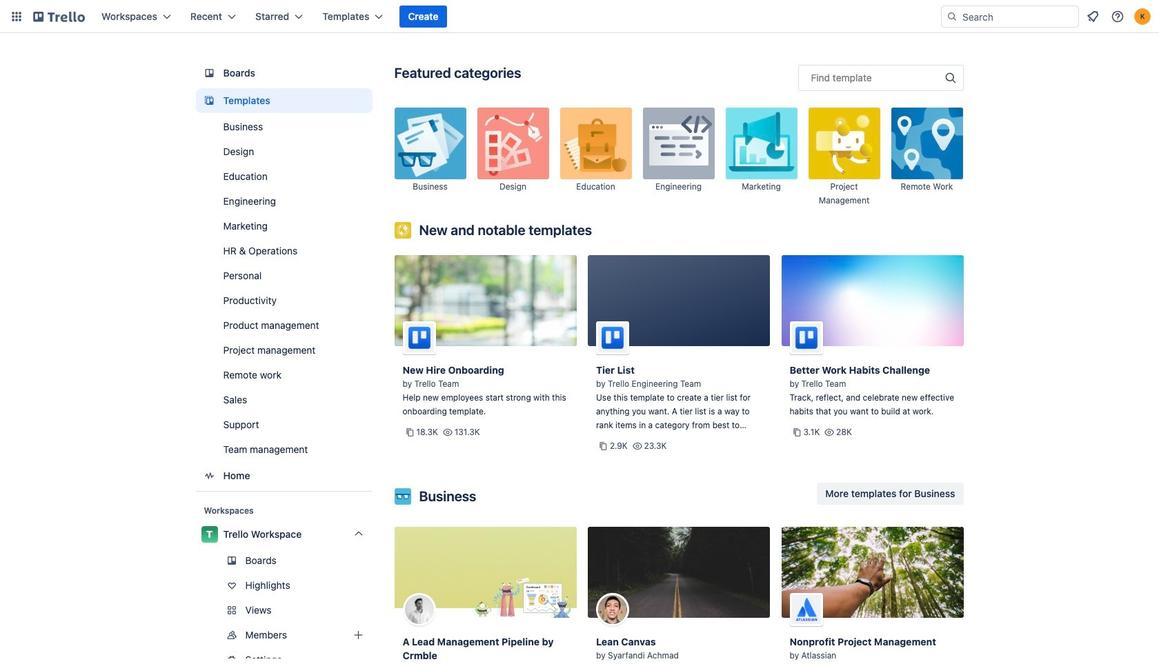 Task type: locate. For each thing, give the bounding box(es) containing it.
business icon image
[[395, 108, 466, 179], [395, 489, 411, 505]]

open information menu image
[[1112, 10, 1125, 23]]

board image
[[201, 65, 218, 81]]

1 vertical spatial business icon image
[[395, 489, 411, 505]]

None field
[[798, 65, 964, 91]]

1 horizontal spatial trello team image
[[790, 322, 823, 355]]

engineering icon image
[[643, 108, 715, 179]]

0 vertical spatial business icon image
[[395, 108, 466, 179]]

marketing icon image
[[726, 108, 798, 179]]

template board image
[[201, 93, 218, 109]]

0 horizontal spatial trello team image
[[403, 322, 436, 355]]

trello engineering team image
[[596, 322, 630, 355]]

2 trello team image from the left
[[790, 322, 823, 355]]

remote work icon image
[[892, 108, 963, 179]]

0 notifications image
[[1085, 8, 1102, 25]]

toni, founder @ crmble image
[[403, 594, 436, 627]]

trello team image
[[403, 322, 436, 355], [790, 322, 823, 355]]



Task type: vqa. For each thing, say whether or not it's contained in the screenshot.
Color: green, title: none IMAGE for Add reaction image
no



Task type: describe. For each thing, give the bounding box(es) containing it.
primary element
[[0, 0, 1160, 33]]

syarfandi achmad image
[[596, 594, 630, 627]]

2 business icon image from the top
[[395, 489, 411, 505]]

back to home image
[[33, 6, 85, 28]]

1 trello team image from the left
[[403, 322, 436, 355]]

search image
[[947, 11, 958, 22]]

education icon image
[[560, 108, 632, 179]]

atlassian image
[[790, 594, 823, 627]]

1 business icon image from the top
[[395, 108, 466, 179]]

switch to… image
[[10, 10, 23, 23]]

design icon image
[[477, 108, 549, 179]]

add image
[[350, 628, 367, 644]]

project management icon image
[[809, 108, 881, 179]]

home image
[[201, 468, 218, 485]]

kendallparks02 (kendallparks02) image
[[1135, 8, 1152, 25]]

Search field
[[958, 6, 1079, 27]]



